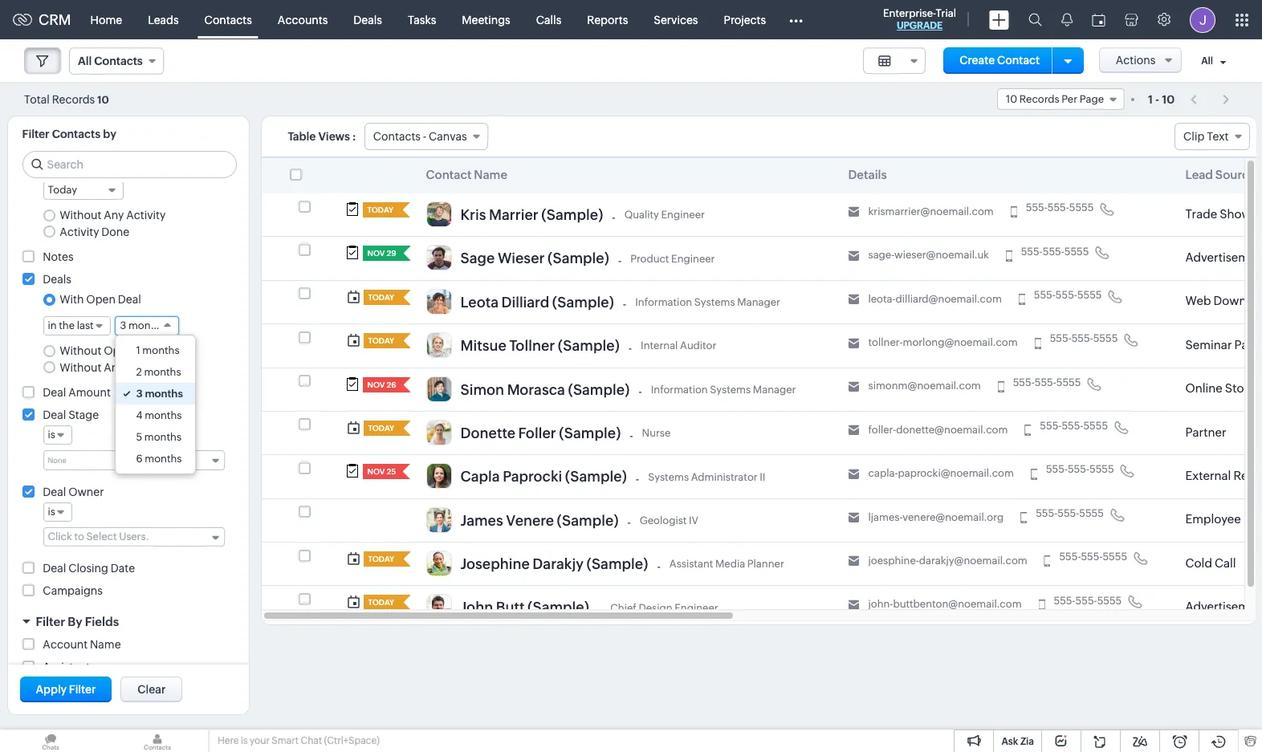 Task type: describe. For each thing, give the bounding box(es) containing it.
signals image
[[1062, 13, 1073, 26]]

account
[[43, 638, 88, 651]]

meetings link
[[449, 0, 523, 39]]

(sample) for capla paprocki (sample)
[[565, 468, 627, 485]]

leota dilliard (sample)
[[461, 294, 614, 311]]

meetings
[[462, 13, 510, 26]]

james venere (sample) link
[[461, 512, 619, 533]]

venere
[[506, 512, 554, 529]]

0 vertical spatial activity
[[126, 209, 166, 222]]

5
[[136, 431, 142, 443]]

(sample) for leota dilliard (sample)
[[552, 294, 614, 311]]

quality
[[624, 209, 659, 221]]

(sample) for john butt (sample)
[[528, 599, 589, 616]]

donette@noemail.com
[[896, 424, 1008, 436]]

employee refe
[[1186, 513, 1262, 526]]

months for '5 months' option
[[144, 431, 182, 443]]

with
[[60, 293, 84, 306]]

canvas profile image image for leota dilliard (sample)
[[426, 289, 452, 315]]

icon_mail image for sage wieser (sample)
[[848, 250, 860, 262]]

1 months option
[[116, 340, 195, 361]]

foller
[[518, 425, 556, 442]]

5 months option
[[116, 426, 195, 448]]

Search text field
[[23, 152, 236, 177]]

5555 for josephine darakjy (sample)
[[1103, 551, 1128, 563]]

tollner-morlong@noemail.com link
[[868, 337, 1018, 349]]

deal up campaigns
[[43, 562, 66, 575]]

josephine
[[461, 556, 530, 573]]

geologist iv
[[640, 515, 699, 527]]

store
[[1225, 382, 1255, 395]]

information for leota dilliard (sample)
[[635, 296, 692, 308]]

done
[[101, 225, 129, 238]]

capla-paprocki@noemail.com
[[868, 468, 1014, 480]]

list box containing 1 months
[[116, 336, 195, 474]]

555-555-5555 for sage wieser (sample)
[[1021, 245, 1089, 257]]

canvas profile image image for john butt (sample)
[[426, 595, 452, 620]]

sage-wieser@noemail.uk link
[[868, 249, 989, 262]]

sage wieser (sample)
[[461, 250, 609, 267]]

marrier
[[489, 206, 539, 223]]

information for simon morasca (sample)
[[651, 384, 708, 396]]

4 months
[[136, 410, 182, 422]]

views
[[318, 130, 350, 143]]

planner
[[747, 558, 784, 570]]

manager for simon morasca (sample)
[[753, 384, 796, 396]]

5555 for john butt (sample)
[[1097, 595, 1122, 607]]

- for john butt (sample)
[[598, 604, 602, 617]]

total
[[24, 93, 50, 106]]

10 for 1 - 10
[[1162, 93, 1175, 106]]

trade show
[[1186, 207, 1252, 221]]

crm link
[[13, 11, 71, 28]]

555-555-5555 for josephine darakjy (sample)
[[1059, 551, 1128, 563]]

by
[[68, 615, 82, 629]]

internal auditor
[[641, 340, 716, 352]]

krismarrier@noemail.com
[[868, 206, 994, 218]]

icon_mail image for leota dilliard (sample)
[[848, 294, 860, 305]]

nov 25 link
[[363, 464, 396, 480]]

enterprise-
[[883, 7, 936, 19]]

foller-
[[868, 424, 896, 436]]

today for donette foller (sample)
[[368, 424, 394, 433]]

is
[[241, 736, 248, 747]]

1 for 1 months
[[136, 345, 140, 357]]

contact inside button
[[997, 54, 1040, 67]]

555-555-5555 for donette foller (sample)
[[1040, 420, 1108, 432]]

today for josephine darakjy (sample)
[[368, 555, 394, 564]]

0 vertical spatial contacts
[[204, 13, 252, 26]]

tasks link
[[395, 0, 449, 39]]

apply
[[36, 683, 67, 696]]

open for without
[[104, 345, 133, 358]]

months for 1 months option
[[142, 345, 180, 357]]

darakjy@noemail.com
[[919, 555, 1028, 567]]

canvas profile image image for capla paprocki (sample)
[[426, 464, 452, 489]]

engineer for kris marrier (sample)
[[661, 209, 705, 221]]

5555 for leota dilliard (sample)
[[1078, 289, 1102, 301]]

5 months
[[136, 431, 182, 443]]

wieser
[[498, 250, 545, 267]]

1 vertical spatial deals
[[43, 273, 71, 286]]

create contact button
[[944, 47, 1056, 74]]

kris marrier (sample)
[[461, 206, 603, 223]]

advertisemen for john butt (sample)
[[1186, 600, 1262, 614]]

leota-dilliard@noemail.com
[[868, 293, 1002, 305]]

leota
[[461, 294, 499, 311]]

deal down 1 months
[[126, 361, 150, 374]]

deal left stage
[[43, 409, 66, 421]]

john-
[[868, 599, 893, 611]]

2 vertical spatial engineer
[[675, 602, 718, 614]]

reports
[[587, 13, 628, 26]]

canvas profile image image for donette foller (sample)
[[426, 420, 452, 446]]

josephine darakjy (sample)
[[461, 556, 648, 573]]

5555 for mitsue tollner (sample)
[[1093, 333, 1118, 345]]

ask
[[1002, 736, 1018, 748]]

ask zia
[[1002, 736, 1034, 748]]

home link
[[78, 0, 135, 39]]

months for 3 months option
[[145, 388, 183, 400]]

deal up deal stage
[[43, 386, 66, 399]]

search image
[[1029, 13, 1042, 26]]

external refer
[[1186, 469, 1262, 483]]

simon
[[461, 381, 504, 398]]

assistant for assistant
[[43, 661, 90, 674]]

sage
[[461, 250, 495, 267]]

deal owner
[[43, 486, 104, 498]]

systems administrator ii
[[648, 471, 766, 483]]

icon_mail image for john butt (sample)
[[848, 600, 860, 611]]

owner
[[68, 486, 104, 498]]

darakjy
[[533, 556, 584, 573]]

3 months field
[[115, 316, 179, 336]]

leota dilliard (sample) link
[[461, 294, 614, 315]]

calls
[[536, 13, 562, 26]]

capla
[[461, 468, 500, 485]]

john butt (sample) link
[[461, 599, 589, 621]]

tasks
[[408, 13, 436, 26]]

here
[[218, 736, 239, 747]]

simon morasca (sample)
[[461, 381, 630, 398]]

icon_mail image for mitsue tollner (sample)
[[848, 338, 860, 349]]

deals inside deals link
[[354, 13, 382, 26]]

4 months option
[[116, 405, 195, 426]]

capla-
[[868, 468, 898, 480]]

(sample) for kris marrier (sample)
[[541, 206, 603, 223]]

systems for leota dilliard (sample)
[[694, 296, 735, 308]]

nov for simon
[[367, 380, 385, 389]]

canvas profile image image for sage wieser (sample)
[[426, 245, 452, 271]]

nov for capla
[[367, 468, 385, 476]]

(sample) for josephine darakjy (sample)
[[587, 556, 648, 573]]

foller-donette@noemail.com link
[[868, 424, 1008, 437]]

filter inside button
[[69, 683, 96, 696]]

1 - 10
[[1148, 93, 1175, 106]]

product
[[631, 253, 669, 265]]

canvas profile image image for james venere (sample)
[[426, 507, 452, 533]]

paprocki
[[503, 468, 562, 485]]

apply filter
[[36, 683, 96, 696]]

- for josephine darakjy (sample)
[[657, 560, 661, 573]]

ljames-
[[868, 511, 903, 523]]

- for sage wieser (sample)
[[618, 255, 622, 267]]

joesphine-darakjy@noemail.com link
[[868, 555, 1028, 568]]

- for simon morasca (sample)
[[639, 386, 642, 398]]

3 inside field
[[120, 320, 126, 332]]

morasca
[[507, 381, 565, 398]]

filter for filter by fields
[[36, 615, 65, 629]]

call
[[1215, 556, 1236, 570]]

quality engineer
[[624, 209, 705, 221]]

months for "4 months" "option"
[[145, 410, 182, 422]]

555-555-5555 for mitsue tollner (sample)
[[1050, 333, 1118, 345]]

months inside field
[[128, 320, 166, 332]]

chat
[[301, 736, 322, 747]]



Task type: locate. For each thing, give the bounding box(es) containing it.
name down fields
[[90, 638, 121, 651]]

months up 1 months option
[[128, 320, 166, 332]]

information systems manager for leota dilliard (sample)
[[635, 296, 780, 308]]

assistant down account
[[43, 661, 90, 674]]

0 horizontal spatial contacts
[[52, 128, 101, 141]]

web downloa
[[1186, 294, 1262, 308]]

4 icon_mail image from the top
[[848, 338, 860, 349]]

open for with
[[86, 293, 116, 306]]

2 advertisemen from the top
[[1186, 600, 1262, 614]]

canvas profile image image left simon
[[426, 376, 452, 402]]

1 vertical spatial open
[[104, 345, 133, 358]]

amount
[[68, 386, 111, 399]]

any up done
[[104, 209, 124, 222]]

3 canvas profile image image from the top
[[426, 289, 452, 315]]

contact right create
[[997, 54, 1040, 67]]

canvas profile image image left mitsue
[[426, 333, 452, 358]]

create contact
[[960, 54, 1040, 67]]

ljames-venere@noemail.org link
[[868, 511, 1004, 524]]

0 vertical spatial advertisemen
[[1186, 251, 1262, 264]]

months inside option
[[142, 345, 180, 357]]

information up internal
[[635, 296, 692, 308]]

navigation
[[1183, 88, 1238, 111]]

partn
[[1235, 338, 1262, 352]]

without up activity done
[[60, 209, 101, 222]]

months down 1 months
[[144, 366, 181, 378]]

months up 4 months
[[145, 388, 183, 400]]

systems up auditor
[[694, 296, 735, 308]]

9 icon_mail image from the top
[[848, 556, 860, 567]]

1 vertical spatial name
[[90, 638, 121, 651]]

systems for simon morasca (sample)
[[710, 384, 751, 396]]

kris marrier (sample) link
[[461, 206, 603, 228]]

canvas profile image image for josephine darakjy (sample)
[[426, 551, 452, 577]]

krismarrier@noemail.com link
[[868, 206, 994, 218]]

6
[[136, 453, 143, 465]]

zia
[[1021, 736, 1034, 748]]

mitsue tollner (sample) link
[[461, 337, 620, 359]]

10 icon_mail image from the top
[[848, 600, 860, 611]]

icon_mobile image
[[1011, 207, 1017, 218], [1006, 250, 1012, 262], [1019, 294, 1025, 305], [1035, 338, 1041, 349], [998, 381, 1004, 393], [1025, 425, 1031, 436], [1031, 469, 1037, 480], [1021, 512, 1027, 524], [1044, 556, 1051, 567], [1039, 600, 1045, 611]]

555-555-5555 for john butt (sample)
[[1054, 595, 1122, 607]]

canvas profile image image for kris marrier (sample)
[[426, 202, 452, 227]]

advertisemen down call
[[1186, 600, 1262, 614]]

1 inside option
[[136, 345, 140, 357]]

today
[[367, 206, 394, 214], [368, 337, 394, 345], [368, 424, 394, 433], [368, 555, 394, 564], [368, 599, 394, 607]]

1 months
[[136, 345, 180, 357]]

reports link
[[574, 0, 641, 39]]

(sample) right paprocki
[[565, 468, 627, 485]]

1 for 1 - 10
[[1148, 93, 1153, 106]]

0 horizontal spatial deals
[[43, 273, 71, 286]]

6 icon_mail image from the top
[[848, 425, 860, 436]]

- for donette foller (sample)
[[630, 429, 633, 442]]

(sample) up chief
[[587, 556, 648, 573]]

1 vertical spatial information
[[651, 384, 708, 396]]

icon_mail image for james venere (sample)
[[848, 512, 860, 524]]

7 canvas profile image image from the top
[[426, 464, 452, 489]]

name for account name
[[90, 638, 121, 651]]

without up deal amount
[[60, 361, 101, 374]]

advertisemen up the 'web downloa'
[[1186, 251, 1262, 264]]

without for without any activity
[[60, 209, 101, 222]]

trade
[[1186, 207, 1217, 221]]

open right with
[[86, 293, 116, 306]]

2 vertical spatial filter
[[69, 683, 96, 696]]

3 up without open deal
[[120, 320, 126, 332]]

capla paprocki (sample)
[[461, 468, 627, 485]]

1 vertical spatial 1
[[136, 345, 140, 357]]

mitsue tollner (sample)
[[461, 337, 620, 354]]

chief
[[610, 602, 637, 614]]

canvas profile image image left john
[[426, 595, 452, 620]]

systems down auditor
[[710, 384, 751, 396]]

seminar partn
[[1186, 338, 1262, 352]]

deals left tasks link
[[354, 13, 382, 26]]

filter down total
[[22, 128, 49, 141]]

6 months option
[[116, 448, 195, 470]]

0 vertical spatial without
[[60, 209, 101, 222]]

(sample) up sage wieser (sample)
[[541, 206, 603, 223]]

0 horizontal spatial 3
[[120, 320, 126, 332]]

today link for kris marrier (sample)
[[363, 202, 395, 218]]

8 canvas profile image image from the top
[[426, 507, 452, 533]]

2 nov from the top
[[367, 468, 385, 476]]

name for contact name
[[474, 168, 508, 181]]

buttbenton@noemail.com
[[893, 599, 1022, 611]]

1 vertical spatial advertisemen
[[1186, 600, 1262, 614]]

1 down actions
[[1148, 93, 1153, 106]]

deal closing date
[[43, 562, 135, 575]]

1 vertical spatial engineer
[[671, 253, 715, 265]]

deals link
[[341, 0, 395, 39]]

advertisemen for sage wieser (sample)
[[1186, 251, 1262, 264]]

search element
[[1019, 0, 1052, 39]]

9 canvas profile image image from the top
[[426, 551, 452, 577]]

today link for mitsue tollner (sample)
[[363, 333, 396, 349]]

0 horizontal spatial 1
[[136, 345, 140, 357]]

closing
[[68, 562, 108, 575]]

donette foller (sample)
[[461, 425, 621, 442]]

filter inside dropdown button
[[36, 615, 65, 629]]

0 vertical spatial engineer
[[661, 209, 705, 221]]

today for mitsue tollner (sample)
[[368, 337, 394, 345]]

1 vertical spatial 3
[[136, 388, 143, 400]]

0 vertical spatial nov
[[367, 380, 385, 389]]

0 horizontal spatial 10
[[97, 94, 109, 106]]

months down 5 months
[[145, 453, 182, 465]]

without
[[60, 209, 101, 222], [60, 345, 101, 358], [60, 361, 101, 374]]

1 horizontal spatial contact
[[997, 54, 1040, 67]]

media
[[715, 558, 745, 570]]

systems up geologist iv
[[648, 471, 689, 483]]

1 horizontal spatial deals
[[354, 13, 382, 26]]

account name
[[43, 638, 121, 651]]

canvas profile image image left "donette"
[[426, 420, 452, 446]]

enterprise-trial upgrade
[[883, 7, 956, 31]]

lead source
[[1186, 168, 1256, 181]]

0 vertical spatial assistant
[[669, 558, 713, 570]]

open up without any deal
[[104, 345, 133, 358]]

1 horizontal spatial activity
[[126, 209, 166, 222]]

any down without open deal
[[104, 361, 124, 374]]

5555 for capla paprocki (sample)
[[1090, 464, 1114, 476]]

create
[[960, 54, 995, 67]]

canvas profile image image left sage
[[426, 245, 452, 271]]

contacts image
[[107, 730, 208, 752]]

canvas profile image image for mitsue tollner (sample)
[[426, 333, 452, 358]]

1 horizontal spatial 3
[[136, 388, 143, 400]]

1 horizontal spatial 10
[[1162, 93, 1175, 106]]

foller-donette@noemail.com
[[868, 424, 1008, 436]]

filter for filter contacts by
[[22, 128, 49, 141]]

1 advertisemen from the top
[[1186, 251, 1262, 264]]

2 without from the top
[[60, 345, 101, 358]]

1 horizontal spatial 1
[[1148, 93, 1153, 106]]

without for without any deal
[[60, 361, 101, 374]]

months for 6 months 'option' on the left
[[145, 453, 182, 465]]

dilliard
[[502, 294, 550, 311]]

information systems manager up auditor
[[635, 296, 780, 308]]

engineer right product
[[671, 253, 715, 265]]

5 icon_mail image from the top
[[848, 381, 860, 393]]

10 canvas profile image image from the top
[[426, 595, 452, 620]]

0 vertical spatial 3 months
[[120, 320, 166, 332]]

activity
[[126, 209, 166, 222], [60, 225, 99, 238]]

10 for total records 10
[[97, 94, 109, 106]]

3 months option
[[116, 383, 195, 405]]

today for kris marrier (sample)
[[367, 206, 394, 214]]

icon_mail image for josephine darakjy (sample)
[[848, 556, 860, 567]]

any for activity
[[104, 209, 124, 222]]

icon_mail image down details on the right of page
[[848, 207, 860, 218]]

555-
[[1026, 202, 1048, 214], [1048, 202, 1069, 214], [1021, 245, 1043, 257], [1043, 245, 1065, 257], [1034, 289, 1056, 301], [1056, 289, 1078, 301], [1050, 333, 1072, 345], [1072, 333, 1093, 345], [1013, 376, 1035, 388], [1035, 376, 1057, 388], [1040, 420, 1062, 432], [1062, 420, 1084, 432], [1046, 464, 1068, 476], [1068, 464, 1090, 476], [1036, 507, 1058, 519], [1058, 507, 1079, 519], [1059, 551, 1081, 563], [1081, 551, 1103, 563], [1054, 595, 1076, 607], [1076, 595, 1097, 607]]

3 months up 1 months option
[[120, 320, 166, 332]]

icon_mail image for kris marrier (sample)
[[848, 207, 860, 218]]

chief design engineer
[[610, 602, 718, 614]]

0 horizontal spatial name
[[90, 638, 121, 651]]

assistant for assistant media planner
[[669, 558, 713, 570]]

months up 2 months at the left
[[142, 345, 180, 357]]

josephine darakjy (sample) link
[[461, 556, 648, 577]]

icon_mail image for capla paprocki (sample)
[[848, 469, 860, 480]]

1 vertical spatial any
[[104, 361, 124, 374]]

0 vertical spatial manager
[[737, 296, 780, 308]]

7 icon_mail image from the top
[[848, 469, 860, 480]]

icon_mail image left simonm@noemail.com "link"
[[848, 381, 860, 393]]

canvas profile image image left kris
[[426, 202, 452, 227]]

25
[[387, 468, 396, 476]]

any
[[104, 209, 124, 222], [104, 361, 124, 374]]

icon_mail image for donette foller (sample)
[[848, 425, 860, 436]]

2 vertical spatial systems
[[648, 471, 689, 483]]

joesphine-darakjy@noemail.com
[[868, 555, 1028, 567]]

months for 2 months option
[[144, 366, 181, 378]]

table views :
[[288, 130, 356, 143]]

(sample) for donette foller (sample)
[[559, 425, 621, 442]]

contact up kris
[[426, 168, 472, 181]]

deal up 3 months field
[[118, 293, 141, 306]]

icon_mail image
[[848, 207, 860, 218], [848, 250, 860, 262], [848, 294, 860, 305], [848, 338, 860, 349], [848, 381, 860, 393], [848, 425, 860, 436], [848, 469, 860, 480], [848, 512, 860, 524], [848, 556, 860, 567], [848, 600, 860, 611]]

icon_mail image left john-
[[848, 600, 860, 611]]

canvas profile image image
[[426, 202, 452, 227], [426, 245, 452, 271], [426, 289, 452, 315], [426, 333, 452, 358], [426, 376, 452, 402], [426, 420, 452, 446], [426, 464, 452, 489], [426, 507, 452, 533], [426, 551, 452, 577], [426, 595, 452, 620]]

555-555-5555 for leota dilliard (sample)
[[1034, 289, 1102, 301]]

information systems manager for simon morasca (sample)
[[651, 384, 796, 396]]

- for capla paprocki (sample)
[[636, 473, 639, 486]]

1 vertical spatial systems
[[710, 384, 751, 396]]

icon_mail image left the sage-
[[848, 250, 860, 262]]

1 vertical spatial manager
[[753, 384, 796, 396]]

canvas profile image image left leota
[[426, 289, 452, 315]]

0 vertical spatial 3
[[120, 320, 126, 332]]

external
[[1186, 469, 1231, 483]]

capla-paprocki@noemail.com link
[[868, 468, 1014, 480]]

1 any from the top
[[104, 209, 124, 222]]

chats image
[[0, 730, 101, 752]]

contacts right leads
[[204, 13, 252, 26]]

1 vertical spatial assistant
[[43, 661, 90, 674]]

contacts left by
[[52, 128, 101, 141]]

2 any from the top
[[104, 361, 124, 374]]

(sample) up darakjy
[[557, 512, 619, 529]]

5555 for donette foller (sample)
[[1084, 420, 1108, 432]]

john-buttbenton@noemail.com link
[[868, 599, 1022, 611]]

0 vertical spatial open
[[86, 293, 116, 306]]

1 horizontal spatial name
[[474, 168, 508, 181]]

deal stage
[[43, 409, 99, 421]]

employee
[[1186, 513, 1241, 526]]

partner
[[1186, 425, 1227, 439]]

months up 6 months
[[144, 431, 182, 443]]

signals element
[[1052, 0, 1082, 39]]

manager for leota dilliard (sample)
[[737, 296, 780, 308]]

here is your smart chat (ctrl+space)
[[218, 736, 380, 747]]

1 vertical spatial without
[[60, 345, 101, 358]]

(sample) for simon morasca (sample)
[[568, 381, 630, 398]]

capla paprocki (sample) link
[[461, 468, 627, 490]]

information systems manager
[[635, 296, 780, 308], [651, 384, 796, 396]]

3 without from the top
[[60, 361, 101, 374]]

(sample) for sage wieser (sample)
[[548, 250, 609, 267]]

icon_mail image left tollner-
[[848, 338, 860, 349]]

james venere (sample)
[[461, 512, 619, 529]]

crm
[[39, 11, 71, 28]]

refe
[[1244, 513, 1262, 526]]

contact name
[[426, 168, 508, 181]]

3
[[120, 320, 126, 332], [136, 388, 143, 400]]

(sample) right tollner
[[558, 337, 620, 354]]

list box
[[116, 336, 195, 474]]

(sample) down josephine darakjy (sample) link
[[528, 599, 589, 616]]

deal up 2
[[135, 345, 159, 358]]

- for kris marrier (sample)
[[612, 211, 616, 224]]

(sample) right dilliard
[[552, 294, 614, 311]]

0 horizontal spatial contact
[[426, 168, 472, 181]]

nov left the 25
[[367, 468, 385, 476]]

0 vertical spatial filter
[[22, 128, 49, 141]]

activity up done
[[126, 209, 166, 222]]

4 canvas profile image image from the top
[[426, 333, 452, 358]]

3 months inside field
[[120, 320, 166, 332]]

1 without from the top
[[60, 209, 101, 222]]

(sample) right wieser
[[548, 250, 609, 267]]

1 horizontal spatial assistant
[[669, 558, 713, 570]]

0 vertical spatial information
[[635, 296, 692, 308]]

online store
[[1186, 382, 1255, 395]]

1 vertical spatial filter
[[36, 615, 65, 629]]

without for without open deal
[[60, 345, 101, 358]]

online
[[1186, 382, 1223, 395]]

0 vertical spatial any
[[104, 209, 124, 222]]

without up without any deal
[[60, 345, 101, 358]]

0 vertical spatial deals
[[354, 13, 382, 26]]

3 up 4
[[136, 388, 143, 400]]

(sample) for mitsue tollner (sample)
[[558, 337, 620, 354]]

2 months option
[[116, 361, 195, 383]]

(sample) for james venere (sample)
[[557, 512, 619, 529]]

icon_mail image left capla-
[[848, 469, 860, 480]]

deals down the notes
[[43, 273, 71, 286]]

months inside 'option'
[[145, 453, 182, 465]]

nov left 26
[[367, 380, 385, 389]]

simonm@noemail.com link
[[868, 380, 981, 393]]

cold
[[1186, 556, 1212, 570]]

lead
[[1186, 168, 1213, 181]]

canvas profile image image left capla
[[426, 464, 452, 489]]

leota-dilliard@noemail.com link
[[868, 293, 1002, 306]]

0 vertical spatial contact
[[997, 54, 1040, 67]]

assistant left 'media'
[[669, 558, 713, 570]]

today for john butt (sample)
[[368, 599, 394, 607]]

auditor
[[680, 340, 716, 352]]

10 inside total records 10
[[97, 94, 109, 106]]

0 vertical spatial 1
[[1148, 93, 1153, 106]]

filter left by
[[36, 615, 65, 629]]

today link for donette foller (sample)
[[363, 421, 396, 436]]

1 vertical spatial 3 months
[[136, 388, 183, 400]]

icon_mail image left leota- on the top right of page
[[848, 294, 860, 305]]

1 horizontal spatial contacts
[[204, 13, 252, 26]]

0 vertical spatial information systems manager
[[635, 296, 780, 308]]

icon_mail image left "joesphine-"
[[848, 556, 860, 567]]

engineer right "quality"
[[661, 209, 705, 221]]

1 icon_mail image from the top
[[848, 207, 860, 218]]

0 vertical spatial name
[[474, 168, 508, 181]]

icon_mail image for simon morasca (sample)
[[848, 381, 860, 393]]

1 vertical spatial information systems manager
[[651, 384, 796, 396]]

icon_mail image left foller-
[[848, 425, 860, 436]]

information down internal auditor
[[651, 384, 708, 396]]

your
[[250, 736, 270, 747]]

leads link
[[135, 0, 192, 39]]

1 vertical spatial contacts
[[52, 128, 101, 141]]

accounts link
[[265, 0, 341, 39]]

555-555-5555 for capla paprocki (sample)
[[1046, 464, 1114, 476]]

1 canvas profile image image from the top
[[426, 202, 452, 227]]

ii
[[760, 471, 766, 483]]

home
[[90, 13, 122, 26]]

canvas profile image image left james
[[426, 507, 452, 533]]

name up kris
[[474, 168, 508, 181]]

months inside "option"
[[145, 410, 182, 422]]

1 vertical spatial activity
[[60, 225, 99, 238]]

3 icon_mail image from the top
[[848, 294, 860, 305]]

8 icon_mail image from the top
[[848, 512, 860, 524]]

information systems manager down auditor
[[651, 384, 796, 396]]

donette foller (sample) link
[[461, 425, 621, 446]]

kris
[[461, 206, 486, 223]]

5 canvas profile image image from the top
[[426, 376, 452, 402]]

1 vertical spatial contact
[[426, 168, 472, 181]]

engineer right the design
[[675, 602, 718, 614]]

- for mitsue tollner (sample)
[[629, 342, 632, 355]]

engineer
[[661, 209, 705, 221], [671, 253, 715, 265], [675, 602, 718, 614]]

engineer for sage wieser (sample)
[[671, 253, 715, 265]]

5555 for sage wieser (sample)
[[1065, 245, 1089, 257]]

canvas profile image image left josephine
[[426, 551, 452, 577]]

geologist
[[640, 515, 687, 527]]

today link for john butt (sample)
[[363, 595, 396, 611]]

2 canvas profile image image from the top
[[426, 245, 452, 271]]

0 vertical spatial systems
[[694, 296, 735, 308]]

1 up 2
[[136, 345, 140, 357]]

0 horizontal spatial assistant
[[43, 661, 90, 674]]

filter right apply
[[69, 683, 96, 696]]

2 icon_mail image from the top
[[848, 250, 860, 262]]

canvas profile image image for simon morasca (sample)
[[426, 376, 452, 402]]

1 nov from the top
[[367, 380, 385, 389]]

today link for josephine darakjy (sample)
[[363, 552, 396, 567]]

(sample) right the morasca on the left of page
[[568, 381, 630, 398]]

nov 26 link
[[363, 377, 396, 392]]

months up 5 months
[[145, 410, 182, 422]]

contacts link
[[192, 0, 265, 39]]

3 months up 4 months
[[136, 388, 183, 400]]

iv
[[689, 515, 699, 527]]

(sample) right foller
[[559, 425, 621, 442]]

0 horizontal spatial activity
[[60, 225, 99, 238]]

activity up the notes
[[60, 225, 99, 238]]

- for leota dilliard (sample)
[[623, 298, 626, 311]]

internal
[[641, 340, 678, 352]]

1 vertical spatial nov
[[367, 468, 385, 476]]

leota-
[[868, 293, 896, 305]]

leads
[[148, 13, 179, 26]]

- for james venere (sample)
[[628, 517, 631, 529]]

2 vertical spatial without
[[60, 361, 101, 374]]

6 months
[[136, 453, 182, 465]]

3 inside option
[[136, 388, 143, 400]]

3 months inside option
[[136, 388, 183, 400]]

6 canvas profile image image from the top
[[426, 420, 452, 446]]

icon_mail image left ljames-
[[848, 512, 860, 524]]

any for deal
[[104, 361, 124, 374]]

deal left owner
[[43, 486, 66, 498]]

26
[[387, 380, 396, 389]]



Task type: vqa. For each thing, say whether or not it's contained in the screenshot.


